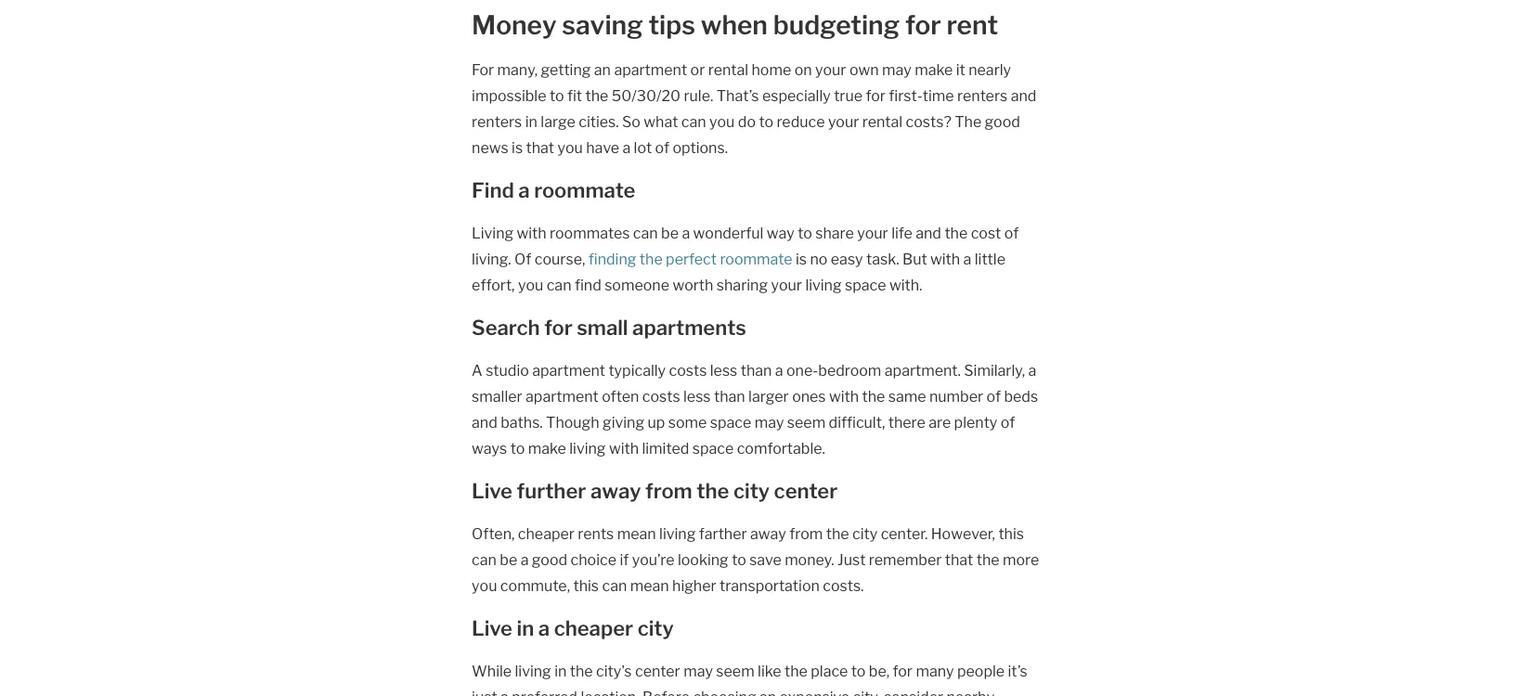 Task type: describe. For each thing, give the bounding box(es) containing it.
away inside often, cheaper rents mean living farther away from the city center. however, this can be a good choice if you're looking to save money. just remember that the more you commute, this can mean higher transportation costs.
[[750, 525, 786, 543]]

time
[[923, 86, 954, 104]]

that's
[[717, 86, 759, 104]]

place
[[811, 662, 848, 680]]

find
[[575, 276, 601, 294]]

on
[[794, 60, 812, 78]]

getting
[[541, 60, 591, 78]]

0 vertical spatial costs
[[669, 361, 707, 379]]

no
[[810, 250, 828, 268]]

live for live in a cheaper city
[[472, 616, 513, 641]]

easy
[[831, 250, 863, 268]]

seem inside while living in the city's center may seem like the place to be, for many people it's just a preferred location. before choosing an expensive city, consider nearb
[[716, 662, 755, 680]]

an inside for many, getting an apartment or rental home on your own may make it nearly impossible to fit the 50/30/20 rule. that's especially true for first-time renters and renters in large cities. so what can you do to reduce your rental costs? the good news is that you have a lot of options.
[[594, 60, 611, 78]]

the up farther
[[697, 479, 729, 504]]

of down "similarly,"
[[987, 387, 1001, 405]]

living
[[472, 224, 514, 242]]

the left the city's at the bottom of the page
[[570, 662, 593, 680]]

0 horizontal spatial away
[[590, 479, 641, 504]]

you inside is no easy task. but with a little effort, you can find someone worth sharing your living space with.
[[518, 276, 543, 294]]

your right on
[[815, 60, 846, 78]]

are
[[929, 413, 951, 431]]

number
[[929, 387, 983, 405]]

apartments
[[632, 315, 746, 340]]

1 vertical spatial costs
[[642, 387, 680, 405]]

can inside for many, getting an apartment or rental home on your own may make it nearly impossible to fit the 50/30/20 rule. that's especially true for first-time renters and renters in large cities. so what can you do to reduce your rental costs? the good news is that you have a lot of options.
[[681, 112, 706, 130]]

do
[[738, 112, 756, 130]]

with down "bedroom"
[[829, 387, 859, 405]]

while living in the city's center may seem like the place to be, for many people it's just a preferred location. before choosing an expensive city, consider nearb
[[472, 662, 1042, 696]]

1 vertical spatial less
[[683, 387, 711, 405]]

roommates
[[550, 224, 630, 242]]

worth
[[673, 276, 713, 294]]

nearly
[[969, 60, 1011, 78]]

the inside a studio apartment typically costs less than a one-bedroom apartment. similarly, a smaller apartment often costs less than larger ones with the same number of beds and baths. though giving up some space may seem difficult, there are plenty of ways to make living with limited space comfortable.
[[862, 387, 885, 405]]

0 horizontal spatial city
[[638, 616, 674, 641]]

many
[[916, 662, 954, 680]]

an inside while living in the city's center may seem like the place to be, for many people it's just a preferred location. before choosing an expensive city, consider nearb
[[760, 688, 776, 696]]

is inside is no easy task. but with a little effort, you can find someone worth sharing your living space with.
[[796, 250, 807, 268]]

seem inside a studio apartment typically costs less than a one-bedroom apartment. similarly, a smaller apartment often costs less than larger ones with the same number of beds and baths. though giving up some space may seem difficult, there are plenty of ways to make living with limited space comfortable.
[[787, 413, 826, 431]]

tips
[[648, 9, 695, 41]]

rule.
[[684, 86, 713, 104]]

costs.
[[823, 577, 864, 595]]

some
[[668, 413, 707, 431]]

the left more
[[977, 551, 1000, 569]]

can down if
[[602, 577, 627, 595]]

living inside a studio apartment typically costs less than a one-bedroom apartment. similarly, a smaller apartment often costs less than larger ones with the same number of beds and baths. though giving up some space may seem difficult, there are plenty of ways to make living with limited space comfortable.
[[569, 439, 606, 457]]

0 horizontal spatial this
[[573, 577, 599, 595]]

choice
[[571, 551, 616, 569]]

to inside living with roommates can be a wonderful way to share your life and the cost of living. of course,
[[798, 224, 812, 242]]

with inside is no easy task. but with a little effort, you can find someone worth sharing your living space with.
[[930, 250, 960, 268]]

true
[[834, 86, 863, 104]]

perfect
[[666, 250, 717, 268]]

a inside often, cheaper rents mean living farther away from the city center. however, this can be a good choice if you're looking to save money. just remember that the more you commute, this can mean higher transportation costs.
[[521, 551, 529, 569]]

comfortable.
[[737, 439, 825, 457]]

just
[[472, 688, 497, 696]]

may inside for many, getting an apartment or rental home on your own may make it nearly impossible to fit the 50/30/20 rule. that's especially true for first-time renters and renters in large cities. so what can you do to reduce your rental costs? the good news is that you have a lot of options.
[[882, 60, 912, 78]]

a inside while living in the city's center may seem like the place to be, for many people it's just a preferred location. before choosing an expensive city, consider nearb
[[500, 688, 509, 696]]

rents
[[578, 525, 614, 543]]

rent
[[947, 9, 998, 41]]

is no easy task. but with a little effort, you can find someone worth sharing your living space with.
[[472, 250, 1006, 294]]

for many, getting an apartment or rental home on your own may make it nearly impossible to fit the 50/30/20 rule. that's especially true for first-time renters and renters in large cities. so what can you do to reduce your rental costs? the good news is that you have a lot of options.
[[472, 60, 1037, 156]]

money saving tips when budgeting for rent
[[472, 9, 998, 41]]

for left small
[[544, 315, 573, 340]]

and inside a studio apartment typically costs less than a one-bedroom apartment. similarly, a smaller apartment often costs less than larger ones with the same number of beds and baths. though giving up some space may seem difficult, there are plenty of ways to make living with limited space comfortable.
[[472, 413, 498, 431]]

a inside living with roommates can be a wonderful way to share your life and the cost of living. of course,
[[682, 224, 690, 242]]

effort,
[[472, 276, 515, 294]]

many,
[[497, 60, 538, 78]]

live in a cheaper city
[[472, 616, 674, 641]]

0 vertical spatial roommate
[[534, 178, 636, 203]]

finding the perfect roommate link
[[588, 250, 793, 268]]

more
[[1003, 551, 1039, 569]]

find
[[472, 178, 514, 203]]

0 vertical spatial less
[[710, 361, 737, 379]]

to inside often, cheaper rents mean living farther away from the city center. however, this can be a good choice if you're looking to save money. just remember that the more you commute, this can mean higher transportation costs.
[[732, 551, 746, 569]]

similarly,
[[964, 361, 1025, 379]]

from inside often, cheaper rents mean living farther away from the city center. however, this can be a good choice if you're looking to save money. just remember that the more you commute, this can mean higher transportation costs.
[[789, 525, 823, 543]]

be inside often, cheaper rents mean living farther away from the city center. however, this can be a good choice if you're looking to save money. just remember that the more you commute, this can mean higher transportation costs.
[[500, 551, 517, 569]]

baths.
[[501, 413, 543, 431]]

0 vertical spatial center
[[774, 479, 838, 504]]

a up beds
[[1028, 361, 1037, 379]]

with inside living with roommates can be a wonderful way to share your life and the cost of living. of course,
[[517, 224, 547, 242]]

center.
[[881, 525, 928, 543]]

especially
[[762, 86, 831, 104]]

living inside often, cheaper rents mean living farther away from the city center. however, this can be a good choice if you're looking to save money. just remember that the more you commute, this can mean higher transportation costs.
[[659, 525, 696, 543]]

often, cheaper rents mean living farther away from the city center. however, this can be a good choice if you're looking to save money. just remember that the more you commute, this can mean higher transportation costs.
[[472, 525, 1039, 595]]

living with roommates can be a wonderful way to share your life and the cost of living. of course,
[[472, 224, 1019, 268]]

course,
[[535, 250, 585, 268]]

save
[[749, 551, 782, 569]]

before
[[642, 688, 690, 696]]

you down large
[[558, 138, 583, 156]]

of inside living with roommates can be a wonderful way to share your life and the cost of living. of course,
[[1004, 224, 1019, 242]]

1 vertical spatial than
[[714, 387, 745, 405]]

transportation
[[720, 577, 820, 595]]

fit
[[567, 86, 582, 104]]

saving
[[562, 9, 643, 41]]

like
[[758, 662, 781, 680]]

money.
[[785, 551, 834, 569]]

same
[[888, 387, 926, 405]]

budgeting
[[773, 9, 900, 41]]

or
[[690, 60, 705, 78]]

the inside for many, getting an apartment or rental home on your own may make it nearly impossible to fit the 50/30/20 rule. that's especially true for first-time renters and renters in large cities. so what can you do to reduce your rental costs? the good news is that you have a lot of options.
[[585, 86, 608, 104]]

with down giving
[[609, 439, 639, 457]]

wonderful
[[693, 224, 764, 242]]

cities.
[[579, 112, 619, 130]]

search for small apartments
[[472, 315, 746, 340]]

the inside living with roommates can be a wonderful way to share your life and the cost of living. of course,
[[945, 224, 968, 242]]

find a roommate
[[472, 178, 636, 203]]

what
[[644, 112, 678, 130]]

larger
[[748, 387, 789, 405]]

of down beds
[[1001, 413, 1015, 431]]

your inside is no easy task. but with a little effort, you can find someone worth sharing your living space with.
[[771, 276, 802, 294]]

living.
[[472, 250, 511, 268]]

large
[[541, 112, 576, 130]]

if
[[620, 551, 629, 569]]

to right do
[[759, 112, 773, 130]]

little
[[975, 250, 1006, 268]]

location.
[[581, 688, 639, 696]]

further
[[517, 479, 586, 504]]

can inside is no easy task. but with a little effort, you can find someone worth sharing your living space with.
[[547, 276, 571, 294]]

space inside is no easy task. but with a little effort, you can find someone worth sharing your living space with.
[[845, 276, 886, 294]]



Task type: locate. For each thing, give the bounding box(es) containing it.
when
[[701, 9, 768, 41]]

your right sharing
[[771, 276, 802, 294]]

1 vertical spatial roommate
[[720, 250, 793, 268]]

1 horizontal spatial is
[[796, 250, 807, 268]]

0 vertical spatial and
[[1011, 86, 1037, 104]]

2 live from the top
[[472, 616, 513, 641]]

and inside living with roommates can be a wonderful way to share your life and the cost of living. of course,
[[916, 224, 941, 242]]

limited
[[642, 439, 689, 457]]

apartment inside for many, getting an apartment or rental home on your own may make it nearly impossible to fit the 50/30/20 rule. that's especially true for first-time renters and renters in large cities. so what can you do to reduce your rental costs? the good news is that you have a lot of options.
[[614, 60, 687, 78]]

live
[[472, 479, 513, 504], [472, 616, 513, 641]]

away up rents
[[590, 479, 641, 504]]

a left the little
[[963, 250, 972, 268]]

1 horizontal spatial be
[[661, 224, 679, 242]]

city inside often, cheaper rents mean living farther away from the city center. however, this can be a good choice if you're looking to save money. just remember that the more you commute, this can mean higher transportation costs.
[[852, 525, 878, 543]]

one-
[[786, 361, 818, 379]]

your up task.
[[857, 224, 888, 242]]

seem down ones
[[787, 413, 826, 431]]

1 horizontal spatial rental
[[862, 112, 903, 130]]

sharing
[[717, 276, 768, 294]]

rental up that's
[[708, 60, 748, 78]]

1 vertical spatial apartment
[[532, 361, 605, 379]]

city up just
[[852, 525, 878, 543]]

for inside for many, getting an apartment or rental home on your own may make it nearly impossible to fit the 50/30/20 rule. that's especially true for first-time renters and renters in large cities. so what can you do to reduce your rental costs? the good news is that you have a lot of options.
[[866, 86, 886, 104]]

1 vertical spatial cheaper
[[554, 616, 633, 641]]

can down the 'rule.'
[[681, 112, 706, 130]]

0 vertical spatial in
[[525, 112, 537, 130]]

0 vertical spatial space
[[845, 276, 886, 294]]

2 vertical spatial apartment
[[526, 387, 599, 405]]

it
[[956, 60, 965, 78]]

1 vertical spatial an
[[760, 688, 776, 696]]

remember
[[869, 551, 942, 569]]

make
[[915, 60, 953, 78], [528, 439, 566, 457]]

a right just
[[500, 688, 509, 696]]

is
[[512, 138, 523, 156], [796, 250, 807, 268]]

the
[[585, 86, 608, 104], [945, 224, 968, 242], [640, 250, 663, 268], [862, 387, 885, 405], [697, 479, 729, 504], [826, 525, 849, 543], [977, 551, 1000, 569], [570, 662, 593, 680], [785, 662, 808, 680]]

1 vertical spatial in
[[517, 616, 534, 641]]

can down course,
[[547, 276, 571, 294]]

that inside for many, getting an apartment or rental home on your own may make it nearly impossible to fit the 50/30/20 rule. that's especially true for first-time renters and renters in large cities. so what can you do to reduce your rental costs? the good news is that you have a lot of options.
[[526, 138, 554, 156]]

in up preferred
[[555, 662, 567, 680]]

1 vertical spatial seem
[[716, 662, 755, 680]]

0 horizontal spatial is
[[512, 138, 523, 156]]

lot
[[634, 138, 652, 156]]

0 vertical spatial may
[[882, 60, 912, 78]]

a down commute,
[[538, 616, 550, 641]]

1 vertical spatial may
[[755, 413, 784, 431]]

ones
[[792, 387, 826, 405]]

0 vertical spatial cheaper
[[518, 525, 575, 543]]

to inside a studio apartment typically costs less than a one-bedroom apartment. similarly, a smaller apartment often costs less than larger ones with the same number of beds and baths. though giving up some space may seem difficult, there are plenty of ways to make living with limited space comfortable.
[[510, 439, 525, 457]]

in inside for many, getting an apartment or rental home on your own may make it nearly impossible to fit the 50/30/20 rule. that's especially true for first-time renters and renters in large cities. so what can you do to reduce your rental costs? the good news is that you have a lot of options.
[[525, 112, 537, 130]]

while
[[472, 662, 512, 680]]

1 vertical spatial live
[[472, 616, 513, 641]]

0 vertical spatial seem
[[787, 413, 826, 431]]

the left cost
[[945, 224, 968, 242]]

be down often,
[[500, 551, 517, 569]]

costs down apartments
[[669, 361, 707, 379]]

0 vertical spatial away
[[590, 479, 641, 504]]

in inside while living in the city's center may seem like the place to be, for many people it's just a preferred location. before choosing an expensive city, consider nearb
[[555, 662, 567, 680]]

0 horizontal spatial that
[[526, 138, 554, 156]]

small
[[577, 315, 628, 340]]

1 horizontal spatial good
[[985, 112, 1020, 130]]

1 vertical spatial rental
[[862, 112, 903, 130]]

from down limited
[[645, 479, 692, 504]]

renters down nearly
[[957, 86, 1008, 104]]

make up time
[[915, 60, 953, 78]]

giving
[[603, 413, 644, 431]]

with.
[[889, 276, 922, 294]]

0 vertical spatial make
[[915, 60, 953, 78]]

may
[[882, 60, 912, 78], [755, 413, 784, 431], [684, 662, 713, 680]]

center
[[774, 479, 838, 504], [635, 662, 680, 680]]

this up more
[[999, 525, 1024, 543]]

be,
[[869, 662, 890, 680]]

that down large
[[526, 138, 554, 156]]

1 vertical spatial this
[[573, 577, 599, 595]]

rental
[[708, 60, 748, 78], [862, 112, 903, 130]]

0 vertical spatial be
[[661, 224, 679, 242]]

0 vertical spatial mean
[[617, 525, 656, 543]]

be up finding the perfect roommate link
[[661, 224, 679, 242]]

from up 'money.'
[[789, 525, 823, 543]]

so
[[622, 112, 641, 130]]

1 vertical spatial from
[[789, 525, 823, 543]]

the up difficult,
[[862, 387, 885, 405]]

2 horizontal spatial city
[[852, 525, 878, 543]]

that inside often, cheaper rents mean living farther away from the city center. however, this can be a good choice if you're looking to save money. just remember that the more you commute, this can mean higher transportation costs.
[[945, 551, 973, 569]]

1 vertical spatial good
[[532, 551, 567, 569]]

of inside for many, getting an apartment or rental home on your own may make it nearly impossible to fit the 50/30/20 rule. that's especially true for first-time renters and renters in large cities. so what can you do to reduce your rental costs? the good news is that you have a lot of options.
[[655, 138, 669, 156]]

0 horizontal spatial from
[[645, 479, 692, 504]]

space down some
[[692, 439, 734, 457]]

a studio apartment typically costs less than a one-bedroom apartment. similarly, a smaller apartment often costs less than larger ones with the same number of beds and baths. though giving up some space may seem difficult, there are plenty of ways to make living with limited space comfortable.
[[472, 361, 1038, 457]]

may up first- on the top of page
[[882, 60, 912, 78]]

0 vertical spatial than
[[741, 361, 772, 379]]

live up while at the left of page
[[472, 616, 513, 641]]

1 horizontal spatial that
[[945, 551, 973, 569]]

looking
[[678, 551, 729, 569]]

0 vertical spatial city
[[733, 479, 770, 504]]

home
[[752, 60, 791, 78]]

0 vertical spatial from
[[645, 479, 692, 504]]

living up you're on the left bottom of page
[[659, 525, 696, 543]]

make inside for many, getting an apartment or rental home on your own may make it nearly impossible to fit the 50/30/20 rule. that's especially true for first-time renters and renters in large cities. so what can you do to reduce your rental costs? the good news is that you have a lot of options.
[[915, 60, 953, 78]]

for left "rent"
[[905, 9, 941, 41]]

roommate up roommates
[[534, 178, 636, 203]]

city,
[[853, 688, 880, 696]]

can down often,
[[472, 551, 497, 569]]

finding
[[588, 250, 636, 268]]

bedroom
[[818, 361, 882, 379]]

living inside while living in the city's center may seem like the place to be, for many people it's just a preferred location. before choosing an expensive city, consider nearb
[[515, 662, 551, 680]]

1 vertical spatial make
[[528, 439, 566, 457]]

is right news on the top left
[[512, 138, 523, 156]]

costs?
[[906, 112, 952, 130]]

you're
[[632, 551, 675, 569]]

to left fit
[[550, 86, 564, 104]]

0 horizontal spatial and
[[472, 413, 498, 431]]

the up someone
[[640, 250, 663, 268]]

for
[[472, 60, 494, 78]]

an
[[594, 60, 611, 78], [760, 688, 776, 696]]

cheaper up the city's at the bottom of the page
[[554, 616, 633, 641]]

preferred
[[512, 688, 577, 696]]

smaller
[[472, 387, 522, 405]]

your inside living with roommates can be a wonderful way to share your life and the cost of living. of course,
[[857, 224, 888, 242]]

you inside often, cheaper rents mean living farther away from the city center. however, this can be a good choice if you're looking to save money. just remember that the more you commute, this can mean higher transportation costs.
[[472, 577, 497, 595]]

than up larger
[[741, 361, 772, 379]]

may up choosing
[[684, 662, 713, 680]]

for right true
[[866, 86, 886, 104]]

for inside while living in the city's center may seem like the place to be, for many people it's just a preferred location. before choosing an expensive city, consider nearb
[[893, 662, 913, 680]]

0 vertical spatial is
[[512, 138, 523, 156]]

can up finding on the top left of page
[[633, 224, 658, 242]]

be inside living with roommates can be a wonderful way to share your life and the cost of living. of course,
[[661, 224, 679, 242]]

1 vertical spatial city
[[852, 525, 878, 543]]

2 horizontal spatial may
[[882, 60, 912, 78]]

and down nearly
[[1011, 86, 1037, 104]]

1 vertical spatial center
[[635, 662, 680, 680]]

2 vertical spatial may
[[684, 662, 713, 680]]

first-
[[889, 86, 923, 104]]

50/30/20
[[612, 86, 681, 104]]

people
[[957, 662, 1005, 680]]

living inside is no easy task. but with a little effort, you can find someone worth sharing your living space with.
[[805, 276, 842, 294]]

0 vertical spatial apartment
[[614, 60, 687, 78]]

2 horizontal spatial and
[[1011, 86, 1037, 104]]

for
[[905, 9, 941, 41], [866, 86, 886, 104], [544, 315, 573, 340], [893, 662, 913, 680]]

a right find
[[518, 178, 530, 203]]

a inside is no easy task. but with a little effort, you can find someone worth sharing your living space with.
[[963, 250, 972, 268]]

life
[[892, 224, 913, 242]]

2 vertical spatial city
[[638, 616, 674, 641]]

1 horizontal spatial and
[[916, 224, 941, 242]]

1 live from the top
[[472, 479, 513, 504]]

0 vertical spatial renters
[[957, 86, 1008, 104]]

share
[[816, 224, 854, 242]]

live up often,
[[472, 479, 513, 504]]

to left save
[[732, 551, 746, 569]]

can inside living with roommates can be a wonderful way to share your life and the cost of living. of course,
[[633, 224, 658, 242]]

beds
[[1004, 387, 1038, 405]]

options.
[[673, 138, 728, 156]]

seem up choosing
[[716, 662, 755, 680]]

the
[[955, 112, 982, 130]]

farther
[[699, 525, 747, 543]]

of
[[514, 250, 531, 268]]

2 vertical spatial space
[[692, 439, 734, 457]]

0 horizontal spatial make
[[528, 439, 566, 457]]

with
[[517, 224, 547, 242], [930, 250, 960, 268], [829, 387, 859, 405], [609, 439, 639, 457]]

0 vertical spatial that
[[526, 138, 554, 156]]

center down comfortable.
[[774, 479, 838, 504]]

of right cost
[[1004, 224, 1019, 242]]

and inside for many, getting an apartment or rental home on your own may make it nearly impossible to fit the 50/30/20 rule. that's especially true for first-time renters and renters in large cities. so what can you do to reduce your rental costs? the good news is that you have a lot of options.
[[1011, 86, 1037, 104]]

city down higher
[[638, 616, 674, 641]]

1 vertical spatial mean
[[630, 577, 669, 595]]

of
[[655, 138, 669, 156], [1004, 224, 1019, 242], [987, 387, 1001, 405], [1001, 413, 1015, 431]]

2 vertical spatial and
[[472, 413, 498, 431]]

1 horizontal spatial an
[[760, 688, 776, 696]]

in left large
[[525, 112, 537, 130]]

less
[[710, 361, 737, 379], [683, 387, 711, 405]]

good
[[985, 112, 1020, 130], [532, 551, 567, 569]]

be
[[661, 224, 679, 242], [500, 551, 517, 569]]

center inside while living in the city's center may seem like the place to be, for many people it's just a preferred location. before choosing an expensive city, consider nearb
[[635, 662, 680, 680]]

make down the 'baths.' on the bottom left
[[528, 439, 566, 457]]

city's
[[596, 662, 632, 680]]

1 horizontal spatial city
[[733, 479, 770, 504]]

there
[[888, 413, 926, 431]]

just
[[838, 551, 866, 569]]

0 horizontal spatial may
[[684, 662, 713, 680]]

finding the perfect roommate
[[588, 250, 793, 268]]

a
[[622, 138, 631, 156], [518, 178, 530, 203], [682, 224, 690, 242], [963, 250, 972, 268], [775, 361, 783, 379], [1028, 361, 1037, 379], [521, 551, 529, 569], [538, 616, 550, 641], [500, 688, 509, 696]]

0 horizontal spatial roommate
[[534, 178, 636, 203]]

1 horizontal spatial seem
[[787, 413, 826, 431]]

with up of
[[517, 224, 547, 242]]

is inside for many, getting an apartment or rental home on your own may make it nearly impossible to fit the 50/30/20 rule. that's especially true for first-time renters and renters in large cities. so what can you do to reduce your rental costs? the good news is that you have a lot of options.
[[512, 138, 523, 156]]

have
[[586, 138, 619, 156]]

to down the 'baths.' on the bottom left
[[510, 439, 525, 457]]

an right getting
[[594, 60, 611, 78]]

a left the one-
[[775, 361, 783, 379]]

1 vertical spatial is
[[796, 250, 807, 268]]

good inside for many, getting an apartment or rental home on your own may make it nearly impossible to fit the 50/30/20 rule. that's especially true for first-time renters and renters in large cities. so what can you do to reduce your rental costs? the good news is that you have a lot of options.
[[985, 112, 1020, 130]]

2 vertical spatial in
[[555, 662, 567, 680]]

a up finding the perfect roommate
[[682, 224, 690, 242]]

a inside for many, getting an apartment or rental home on your own may make it nearly impossible to fit the 50/30/20 rule. that's especially true for first-time renters and renters in large cities. so what can you do to reduce your rental costs? the good news is that you have a lot of options.
[[622, 138, 631, 156]]

1 vertical spatial that
[[945, 551, 973, 569]]

1 vertical spatial renters
[[472, 112, 522, 130]]

in
[[525, 112, 537, 130], [517, 616, 534, 641], [555, 662, 567, 680]]

good inside often, cheaper rents mean living farther away from the city center. however, this can be a good choice if you're looking to save money. just remember that the more you commute, this can mean higher transportation costs.
[[532, 551, 567, 569]]

cheaper inside often, cheaper rents mean living farther away from the city center. however, this can be a good choice if you're looking to save money. just remember that the more you commute, this can mean higher transportation costs.
[[518, 525, 575, 543]]

way
[[767, 224, 795, 242]]

a up commute,
[[521, 551, 529, 569]]

living
[[805, 276, 842, 294], [569, 439, 606, 457], [659, 525, 696, 543], [515, 662, 551, 680]]

away up save
[[750, 525, 786, 543]]

a
[[472, 361, 483, 379]]

0 horizontal spatial be
[[500, 551, 517, 569]]

0 vertical spatial good
[[985, 112, 1020, 130]]

city up farther
[[733, 479, 770, 504]]

cost
[[971, 224, 1001, 242]]

living down though at the bottom left of page
[[569, 439, 606, 457]]

that down however,
[[945, 551, 973, 569]]

may inside a studio apartment typically costs less than a one-bedroom apartment. similarly, a smaller apartment often costs less than larger ones with the same number of beds and baths. though giving up some space may seem difficult, there are plenty of ways to make living with limited space comfortable.
[[755, 413, 784, 431]]

cheaper
[[518, 525, 575, 543], [554, 616, 633, 641]]

the right "like"
[[785, 662, 808, 680]]

the right fit
[[585, 86, 608, 104]]

0 horizontal spatial good
[[532, 551, 567, 569]]

center up before in the left bottom of the page
[[635, 662, 680, 680]]

often
[[602, 387, 639, 405]]

this down the "choice"
[[573, 577, 599, 595]]

you left do
[[709, 112, 735, 130]]

than left larger
[[714, 387, 745, 405]]

0 horizontal spatial an
[[594, 60, 611, 78]]

1 horizontal spatial center
[[774, 479, 838, 504]]

your down true
[[828, 112, 859, 130]]

an down "like"
[[760, 688, 776, 696]]

good up commute,
[[532, 551, 567, 569]]

space
[[845, 276, 886, 294], [710, 413, 751, 431], [692, 439, 734, 457]]

0 vertical spatial this
[[999, 525, 1024, 543]]

you left commute,
[[472, 577, 497, 595]]

higher
[[672, 577, 716, 595]]

a left lot at the top of page
[[622, 138, 631, 156]]

mean down you're on the left bottom of page
[[630, 577, 669, 595]]

0 horizontal spatial rental
[[708, 60, 748, 78]]

0 horizontal spatial renters
[[472, 112, 522, 130]]

1 horizontal spatial roommate
[[720, 250, 793, 268]]

to left be,
[[851, 662, 866, 680]]

space right some
[[710, 413, 751, 431]]

0 vertical spatial an
[[594, 60, 611, 78]]

1 vertical spatial be
[[500, 551, 517, 569]]

in down commute,
[[517, 616, 534, 641]]

this
[[999, 525, 1024, 543], [573, 577, 599, 595]]

1 horizontal spatial may
[[755, 413, 784, 431]]

someone
[[605, 276, 669, 294]]

0 horizontal spatial seem
[[716, 662, 755, 680]]

may inside while living in the city's center may seem like the place to be, for many people it's just a preferred location. before choosing an expensive city, consider nearb
[[684, 662, 713, 680]]

but
[[902, 250, 927, 268]]

0 horizontal spatial center
[[635, 662, 680, 680]]

and right life
[[916, 224, 941, 242]]

1 vertical spatial away
[[750, 525, 786, 543]]

roommate up sharing
[[720, 250, 793, 268]]

live for live further away from the city center
[[472, 479, 513, 504]]

1 vertical spatial space
[[710, 413, 751, 431]]

living down no
[[805, 276, 842, 294]]

for right be,
[[893, 662, 913, 680]]

0 vertical spatial live
[[472, 479, 513, 504]]

make inside a studio apartment typically costs less than a one-bedroom apartment. similarly, a smaller apartment often costs less than larger ones with the same number of beds and baths. though giving up some space may seem difficult, there are plenty of ways to make living with limited space comfortable.
[[528, 439, 566, 457]]

consider
[[883, 688, 943, 696]]

to inside while living in the city's center may seem like the place to be, for many people it's just a preferred location. before choosing an expensive city, consider nearb
[[851, 662, 866, 680]]

plenty
[[954, 413, 998, 431]]

expensive
[[780, 688, 850, 696]]

roommate
[[534, 178, 636, 203], [720, 250, 793, 268]]

may down larger
[[755, 413, 784, 431]]

of right lot at the top of page
[[655, 138, 669, 156]]

cheaper down further
[[518, 525, 575, 543]]

1 horizontal spatial from
[[789, 525, 823, 543]]

up
[[648, 413, 665, 431]]

money
[[472, 9, 557, 41]]

you down of
[[518, 276, 543, 294]]

1 horizontal spatial make
[[915, 60, 953, 78]]

less up some
[[683, 387, 711, 405]]

0 vertical spatial rental
[[708, 60, 748, 78]]

1 horizontal spatial away
[[750, 525, 786, 543]]

to right way
[[798, 224, 812, 242]]

living up preferred
[[515, 662, 551, 680]]

rental down first- on the top of page
[[862, 112, 903, 130]]

1 horizontal spatial renters
[[957, 86, 1008, 104]]

space down task.
[[845, 276, 886, 294]]

apartment.
[[885, 361, 961, 379]]

mean up if
[[617, 525, 656, 543]]

the up just
[[826, 525, 849, 543]]

is left no
[[796, 250, 807, 268]]

choosing
[[693, 688, 756, 696]]

1 vertical spatial and
[[916, 224, 941, 242]]

1 horizontal spatial this
[[999, 525, 1024, 543]]

impossible
[[472, 86, 546, 104]]



Task type: vqa. For each thing, say whether or not it's contained in the screenshot.
than
yes



